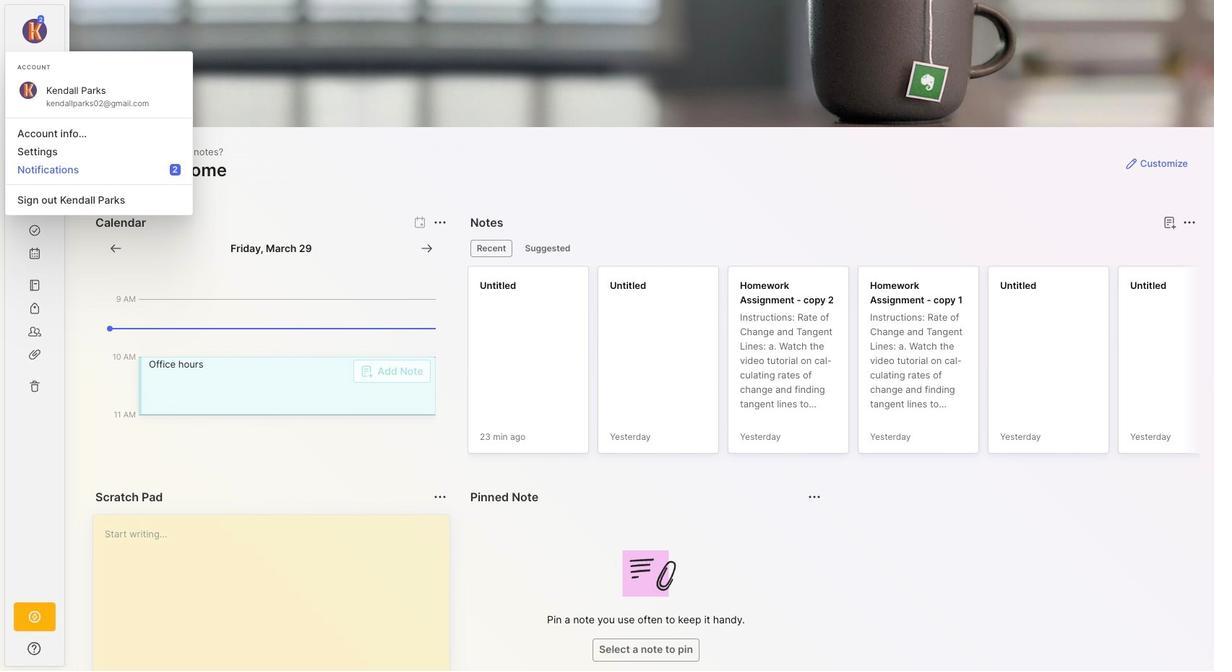 Task type: vqa. For each thing, say whether or not it's contained in the screenshot.
EXPAND NOTEBOOKS IMAGE
no



Task type: describe. For each thing, give the bounding box(es) containing it.
main element
[[0, 0, 69, 672]]

edit search image
[[26, 72, 43, 89]]

Dropdown List field
[[353, 360, 431, 383]]

1 tab from the left
[[470, 240, 513, 257]]

2 tab from the left
[[519, 240, 577, 257]]

Account field
[[5, 14, 64, 46]]

Choose date to view field
[[231, 241, 312, 256]]

dropdown list menu
[[6, 112, 192, 209]]

upgrade image
[[26, 609, 43, 626]]

tree inside main element
[[5, 141, 64, 590]]



Task type: locate. For each thing, give the bounding box(es) containing it.
row group
[[467, 266, 1215, 463]]

click to expand image
[[63, 645, 74, 662]]

2 more actions image from the left
[[1181, 214, 1199, 231]]

more actions image
[[431, 489, 449, 506]]

1 more actions image from the left
[[431, 214, 449, 231]]

0 horizontal spatial tab
[[470, 240, 513, 257]]

Office hours Event actions field
[[139, 357, 436, 415]]

1 horizontal spatial tab
[[519, 240, 577, 257]]

WHAT'S NEW field
[[5, 638, 64, 661]]

home image
[[27, 154, 42, 168]]

More actions field
[[430, 213, 450, 233], [1180, 213, 1200, 233], [430, 487, 450, 507]]

more actions image
[[431, 214, 449, 231], [1181, 214, 1199, 231]]

tree
[[5, 141, 64, 590]]

1 horizontal spatial more actions image
[[1181, 214, 1199, 231]]

0 horizontal spatial more actions image
[[431, 214, 449, 231]]

Start writing… text field
[[105, 515, 449, 672]]

tab list
[[470, 240, 1194, 257]]

tab
[[470, 240, 513, 257], [519, 240, 577, 257]]



